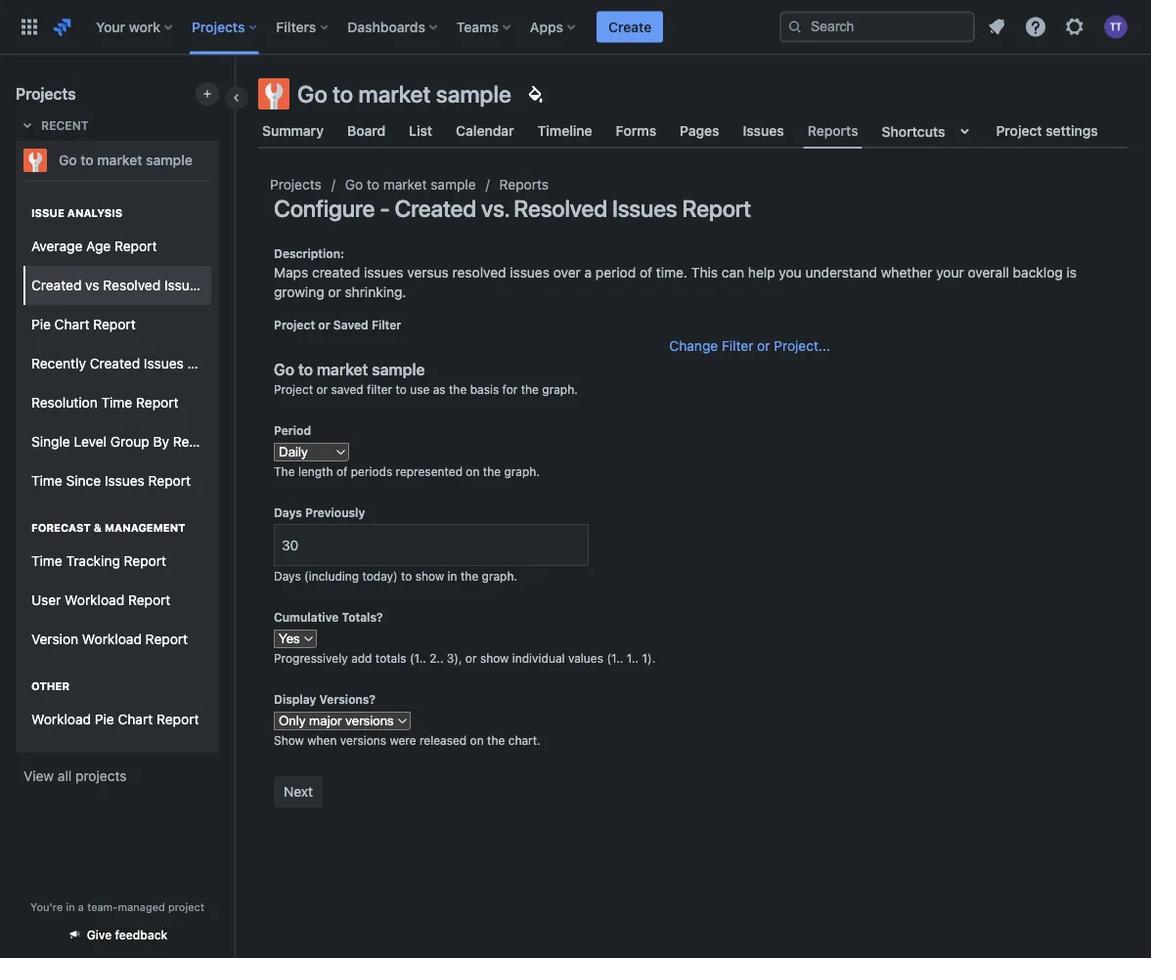 Task type: describe. For each thing, give the bounding box(es) containing it.
primary element
[[12, 0, 780, 54]]

1 vertical spatial a
[[78, 901, 84, 914]]

period
[[274, 424, 311, 437]]

change filter or project...
[[670, 338, 831, 354]]

your
[[936, 265, 964, 281]]

filter
[[367, 383, 392, 396]]

&
[[94, 522, 102, 535]]

pie chart report
[[31, 317, 136, 333]]

search image
[[788, 19, 803, 35]]

give feedback button
[[55, 920, 179, 951]]

workload for version
[[82, 632, 142, 648]]

project or saved filter
[[274, 318, 401, 332]]

the for represented
[[483, 465, 501, 478]]

recent
[[41, 118, 89, 132]]

on for released
[[470, 734, 484, 747]]

0 horizontal spatial chart
[[54, 317, 89, 333]]

go to market sample up list
[[297, 80, 512, 108]]

teams button
[[451, 11, 518, 43]]

days previously
[[274, 506, 365, 519]]

shrinking.
[[345, 284, 406, 300]]

workload pie chart report group
[[23, 659, 211, 745]]

workload pie chart report link
[[23, 700, 211, 740]]

to down board link
[[367, 177, 380, 193]]

summary link
[[258, 113, 328, 149]]

1 issues from the left
[[364, 265, 404, 281]]

overall
[[968, 265, 1010, 281]]

your work
[[96, 19, 160, 35]]

pie chart report link
[[23, 305, 211, 344]]

summary
[[262, 123, 324, 139]]

workload pie chart report
[[31, 712, 199, 728]]

your work button
[[90, 11, 180, 43]]

level
[[74, 434, 107, 450]]

whether
[[881, 265, 933, 281]]

issues inside issues link
[[743, 123, 784, 139]]

saved
[[333, 318, 369, 332]]

create button
[[597, 11, 664, 43]]

tracking
[[66, 553, 120, 569]]

change
[[670, 338, 718, 354]]

project settings link
[[992, 113, 1102, 149]]

2 group from the top
[[23, 186, 250, 507]]

market up saved
[[317, 361, 368, 379]]

were
[[390, 734, 416, 747]]

set background color image
[[523, 82, 547, 106]]

0 horizontal spatial of
[[336, 465, 348, 478]]

view
[[23, 768, 54, 785]]

calendar link
[[452, 113, 518, 149]]

Search field
[[780, 11, 975, 43]]

resolution time report
[[31, 395, 179, 411]]

resolution time report link
[[23, 384, 211, 423]]

time.
[[656, 265, 688, 281]]

chart.
[[508, 734, 541, 747]]

1 vertical spatial projects
[[16, 85, 76, 103]]

time tracking report link
[[23, 542, 211, 581]]

go up configure
[[345, 177, 363, 193]]

versions?
[[319, 693, 376, 706]]

team-
[[87, 901, 118, 914]]

pages link
[[676, 113, 724, 149]]

issue
[[31, 207, 64, 220]]

2 issues from the left
[[510, 265, 550, 281]]

go up summary
[[297, 80, 328, 108]]

time tracking report
[[31, 553, 166, 569]]

display versions?
[[274, 693, 376, 706]]

notifications image
[[985, 15, 1009, 39]]

cumulative
[[274, 610, 339, 624]]

calendar
[[456, 123, 514, 139]]

created
[[312, 265, 360, 281]]

saved
[[331, 383, 364, 396]]

this
[[691, 265, 718, 281]]

days for days (including today) to show in the graph.
[[274, 569, 301, 583]]

0 horizontal spatial go to market sample link
[[16, 141, 211, 180]]

all
[[58, 768, 72, 785]]

issue analysis
[[31, 207, 123, 220]]

progressively add totals (1.. 2.. 3), or show individual values (1.. 1.. 1).
[[274, 652, 656, 665]]

cumulative totals?
[[274, 610, 383, 624]]

time for since
[[31, 473, 62, 489]]

a inside description: maps created issues versus resolved issues over a period of time. this can help you understand whether your overall backlog is growing or shrinking.
[[585, 265, 592, 281]]

managed
[[118, 901, 165, 914]]

add
[[351, 652, 372, 665]]

2..
[[430, 652, 444, 665]]

group
[[110, 434, 149, 450]]

project settings
[[996, 123, 1098, 139]]

as
[[433, 383, 446, 396]]

the for released
[[487, 734, 505, 747]]

display
[[274, 693, 316, 706]]

totals?
[[342, 610, 383, 624]]

shortcuts
[[882, 123, 946, 139]]

since
[[66, 473, 101, 489]]

issues inside time since issues report link
[[105, 473, 145, 489]]

project for project settings
[[996, 123, 1042, 139]]

go down recent
[[59, 152, 77, 168]]

help image
[[1024, 15, 1048, 39]]

apps button
[[524, 11, 583, 43]]

0 vertical spatial created
[[395, 195, 476, 222]]

progressively
[[274, 652, 348, 665]]

is
[[1067, 265, 1077, 281]]

can
[[722, 265, 745, 281]]

period
[[596, 265, 636, 281]]

totals
[[376, 652, 407, 665]]

forecast
[[31, 522, 91, 535]]

1 vertical spatial show
[[480, 652, 509, 665]]

report inside 'link'
[[145, 632, 188, 648]]

projects button
[[186, 11, 265, 43]]

-
[[380, 195, 390, 222]]

0 horizontal spatial resolved
[[103, 277, 161, 294]]

other
[[31, 680, 70, 693]]

0 vertical spatial filter
[[372, 318, 401, 332]]

you're
[[30, 901, 63, 914]]

filter inside change filter or project... link
[[722, 338, 754, 354]]

report inside group
[[157, 712, 199, 728]]

basis
[[470, 383, 499, 396]]

1 horizontal spatial resolved
[[514, 195, 607, 222]]

0 vertical spatial graph.
[[542, 383, 578, 396]]

user workload report
[[31, 592, 171, 609]]

or inside description: maps created issues versus resolved issues over a period of time. this can help you understand whether your overall backlog is growing or shrinking.
[[328, 284, 341, 300]]

description:
[[274, 247, 344, 261]]

sample down calendar link
[[431, 177, 476, 193]]



Task type: vqa. For each thing, say whether or not it's contained in the screenshot.
the Workload Pie Chart Report link
yes



Task type: locate. For each thing, give the bounding box(es) containing it.
pie up recently
[[31, 317, 51, 333]]

previously
[[305, 506, 365, 519]]

time left since
[[31, 473, 62, 489]]

your profile and settings image
[[1105, 15, 1128, 39]]

understand
[[806, 265, 878, 281]]

0 horizontal spatial in
[[66, 901, 75, 914]]

2 vertical spatial graph.
[[482, 569, 518, 583]]

2 horizontal spatial projects
[[270, 177, 322, 193]]

dashboards button
[[342, 11, 445, 43]]

recently created issues report link
[[23, 344, 230, 384]]

1 vertical spatial project
[[274, 318, 315, 332]]

chart up recently
[[54, 317, 89, 333]]

of inside description: maps created issues versus resolved issues over a period of time. this can help you understand whether your overall backlog is growing or shrinking.
[[640, 265, 653, 281]]

show
[[274, 734, 304, 747]]

days down the
[[274, 506, 302, 519]]

time down forecast
[[31, 553, 62, 569]]

projects inside popup button
[[192, 19, 245, 35]]

projects link
[[270, 173, 322, 197]]

created vs resolved issues report
[[31, 277, 250, 294]]

project down growing on the left top of page
[[274, 318, 315, 332]]

market up analysis
[[97, 152, 142, 168]]

collapse recent projects image
[[16, 113, 39, 137]]

in
[[448, 569, 457, 583], [66, 901, 75, 914]]

1 vertical spatial graph.
[[504, 465, 540, 478]]

project
[[168, 901, 204, 914]]

description: maps created issues versus resolved issues over a period of time. this can help you understand whether your overall backlog is growing or shrinking.
[[274, 247, 1077, 300]]

work
[[129, 19, 160, 35]]

the right as
[[449, 383, 467, 396]]

pie
[[31, 317, 51, 333], [95, 712, 114, 728]]

in right you're
[[66, 901, 75, 914]]

3 group from the top
[[23, 501, 211, 665]]

on
[[466, 465, 480, 478], [470, 734, 484, 747]]

issues down average age report link
[[164, 277, 204, 294]]

2 vertical spatial projects
[[270, 177, 322, 193]]

sample up filter on the top of page
[[372, 361, 425, 379]]

market up -
[[383, 177, 427, 193]]

jira image
[[51, 15, 74, 39], [51, 15, 74, 39]]

configure
[[274, 195, 375, 222]]

workload down user workload report link
[[82, 632, 142, 648]]

sample up calendar
[[436, 80, 512, 108]]

to right today)
[[401, 569, 412, 583]]

add to starred image
[[213, 149, 237, 172]]

backlog
[[1013, 265, 1063, 281]]

of left time.
[[640, 265, 653, 281]]

filter down shrinking.
[[372, 318, 401, 332]]

1 vertical spatial pie
[[95, 712, 114, 728]]

1 horizontal spatial pie
[[95, 712, 114, 728]]

1 horizontal spatial go to market sample link
[[345, 173, 476, 197]]

None text field
[[274, 524, 589, 566]]

resolved
[[514, 195, 607, 222], [103, 277, 161, 294]]

1 horizontal spatial filter
[[722, 338, 754, 354]]

(1.. left the 1..
[[607, 652, 624, 665]]

the left chart. at the left bottom of page
[[487, 734, 505, 747]]

2 vertical spatial time
[[31, 553, 62, 569]]

workload inside 'link'
[[82, 632, 142, 648]]

0 vertical spatial resolved
[[514, 195, 607, 222]]

feedback
[[115, 929, 168, 943]]

issues
[[743, 123, 784, 139], [612, 195, 677, 222], [164, 277, 204, 294], [144, 356, 184, 372], [105, 473, 145, 489]]

a right over
[[585, 265, 592, 281]]

0 vertical spatial on
[[466, 465, 480, 478]]

1 horizontal spatial of
[[640, 265, 653, 281]]

graph. down "for"
[[504, 465, 540, 478]]

issues inside created vs resolved issues report link
[[164, 277, 204, 294]]

issues up time.
[[612, 195, 677, 222]]

reports up configure - created vs. resolved issues report
[[500, 177, 549, 193]]

to up the board
[[333, 80, 353, 108]]

the up progressively add totals (1.. 2.. 3), or show individual values (1.. 1.. 1).
[[461, 569, 479, 583]]

teams
[[457, 19, 499, 35]]

0 vertical spatial time
[[101, 395, 132, 411]]

reports inside tab list
[[808, 123, 859, 139]]

you're in a team-managed project
[[30, 901, 204, 914]]

list link
[[405, 113, 436, 149]]

workload for user
[[65, 592, 124, 609]]

1 vertical spatial created
[[31, 277, 82, 294]]

to down project or saved filter
[[298, 361, 313, 379]]

0 vertical spatial workload
[[65, 592, 124, 609]]

project or saved filter to use as the basis for the graph.
[[274, 383, 578, 396]]

projects for projects popup button
[[192, 19, 245, 35]]

configure - created vs. resolved issues report
[[274, 195, 751, 222]]

2 (1.. from the left
[[607, 652, 624, 665]]

banner
[[0, 0, 1151, 55]]

the for show
[[461, 569, 479, 583]]

created down the pie chart report link
[[90, 356, 140, 372]]

average age report
[[31, 238, 157, 254]]

1 vertical spatial time
[[31, 473, 62, 489]]

tab list containing reports
[[247, 113, 1140, 149]]

projects up configure
[[270, 177, 322, 193]]

group containing time tracking report
[[23, 501, 211, 665]]

0 horizontal spatial created
[[31, 277, 82, 294]]

the
[[274, 465, 295, 478]]

1 (1.. from the left
[[410, 652, 426, 665]]

sample left add to starred image
[[146, 152, 193, 168]]

1..
[[627, 652, 639, 665]]

2 vertical spatial workload
[[31, 712, 91, 728]]

0 vertical spatial show
[[416, 569, 444, 583]]

projects for projects link
[[270, 177, 322, 193]]

report
[[682, 195, 751, 222], [114, 238, 157, 254], [208, 277, 250, 294], [93, 317, 136, 333], [187, 356, 230, 372], [136, 395, 179, 411], [173, 434, 215, 450], [148, 473, 191, 489], [124, 553, 166, 569], [128, 592, 171, 609], [145, 632, 188, 648], [157, 712, 199, 728]]

in right today)
[[448, 569, 457, 583]]

1 vertical spatial filter
[[722, 338, 754, 354]]

when
[[307, 734, 337, 747]]

use
[[410, 383, 430, 396]]

released
[[420, 734, 467, 747]]

0 horizontal spatial show
[[416, 569, 444, 583]]

show right today)
[[416, 569, 444, 583]]

(including
[[304, 569, 359, 583]]

version workload report link
[[23, 620, 211, 659]]

user
[[31, 592, 61, 609]]

3),
[[447, 652, 462, 665]]

2 vertical spatial created
[[90, 356, 140, 372]]

reports link
[[500, 173, 549, 197]]

banner containing your work
[[0, 0, 1151, 55]]

the right "for"
[[521, 383, 539, 396]]

resolved up over
[[514, 195, 607, 222]]

time since issues report link
[[23, 462, 211, 501]]

1 vertical spatial chart
[[118, 712, 153, 728]]

the length of periods represented on the graph.
[[274, 465, 540, 478]]

view all projects link
[[16, 759, 219, 794]]

timeline link
[[534, 113, 596, 149]]

1 horizontal spatial in
[[448, 569, 457, 583]]

single
[[31, 434, 70, 450]]

workload inside group
[[31, 712, 91, 728]]

analysis
[[67, 207, 123, 220]]

1 horizontal spatial created
[[90, 356, 140, 372]]

resolved right "vs"
[[103, 277, 161, 294]]

0 horizontal spatial (1..
[[410, 652, 426, 665]]

pie inside workload pie chart report link
[[95, 712, 114, 728]]

graph. for the length of periods represented on the graph.
[[504, 465, 540, 478]]

1 vertical spatial reports
[[500, 177, 549, 193]]

over
[[553, 265, 581, 281]]

2 days from the top
[[274, 569, 301, 583]]

projects up collapse recent projects icon
[[16, 85, 76, 103]]

workload down other
[[31, 712, 91, 728]]

1 vertical spatial of
[[336, 465, 348, 478]]

project left "settings"
[[996, 123, 1042, 139]]

(1..
[[410, 652, 426, 665], [607, 652, 624, 665]]

go to market sample up saved
[[274, 361, 425, 379]]

age
[[86, 238, 111, 254]]

1 horizontal spatial chart
[[118, 712, 153, 728]]

apps
[[530, 19, 564, 35]]

go to market sample up analysis
[[59, 152, 193, 168]]

1 vertical spatial days
[[274, 569, 301, 583]]

on for represented
[[466, 465, 480, 478]]

0 vertical spatial days
[[274, 506, 302, 519]]

the right represented
[[483, 465, 501, 478]]

issues link
[[739, 113, 788, 149]]

graph. right "for"
[[542, 383, 578, 396]]

list
[[409, 123, 433, 139]]

go to market sample link up analysis
[[16, 141, 211, 180]]

0 horizontal spatial a
[[78, 901, 84, 914]]

1 group from the top
[[23, 180, 250, 751]]

help
[[748, 265, 775, 281]]

0 horizontal spatial filter
[[372, 318, 401, 332]]

filters button
[[270, 11, 336, 43]]

days for days previously
[[274, 506, 302, 519]]

(1.. left '2..'
[[410, 652, 426, 665]]

1 vertical spatial workload
[[82, 632, 142, 648]]

projects up create project image on the top left of page
[[192, 19, 245, 35]]

1 horizontal spatial a
[[585, 265, 592, 281]]

filter right change
[[722, 338, 754, 354]]

0 vertical spatial reports
[[808, 123, 859, 139]]

resolved
[[453, 265, 506, 281]]

to down recent
[[81, 152, 94, 168]]

forms
[[616, 123, 657, 139]]

of
[[640, 265, 653, 281], [336, 465, 348, 478]]

project up 'period'
[[274, 383, 313, 396]]

length
[[298, 465, 333, 478]]

issues
[[364, 265, 404, 281], [510, 265, 550, 281]]

0 horizontal spatial projects
[[16, 85, 76, 103]]

on right released
[[470, 734, 484, 747]]

issues down the pie chart report link
[[144, 356, 184, 372]]

chart up view all projects link
[[118, 712, 153, 728]]

go up 'period'
[[274, 361, 294, 379]]

days left '(including'
[[274, 569, 301, 583]]

0 vertical spatial a
[[585, 265, 592, 281]]

created left "vs"
[[31, 277, 82, 294]]

created right -
[[395, 195, 476, 222]]

to left use
[[396, 383, 407, 396]]

issues left over
[[510, 265, 550, 281]]

a left team-
[[78, 901, 84, 914]]

issues right pages
[[743, 123, 784, 139]]

version
[[31, 632, 78, 648]]

group
[[23, 180, 250, 751], [23, 186, 250, 507], [23, 501, 211, 665]]

go to market sample link down list link on the left of page
[[345, 173, 476, 197]]

time up single level group by report link
[[101, 395, 132, 411]]

issues up shrinking.
[[364, 265, 404, 281]]

board
[[347, 123, 386, 139]]

project for project or saved filter to use as the basis for the graph.
[[274, 383, 313, 396]]

on right represented
[[466, 465, 480, 478]]

days (including today) to show in the graph.
[[274, 569, 518, 583]]

your
[[96, 19, 125, 35]]

2 vertical spatial project
[[274, 383, 313, 396]]

graph. for days (including today) to show in the graph.
[[482, 569, 518, 583]]

chart inside group
[[118, 712, 153, 728]]

2 horizontal spatial created
[[395, 195, 476, 222]]

None submit
[[274, 777, 323, 808]]

1 days from the top
[[274, 506, 302, 519]]

market up list
[[359, 80, 431, 108]]

time
[[101, 395, 132, 411], [31, 473, 62, 489], [31, 553, 62, 569]]

1 vertical spatial resolved
[[103, 277, 161, 294]]

shortcuts button
[[878, 113, 981, 149]]

represented
[[396, 465, 463, 478]]

filter
[[372, 318, 401, 332], [722, 338, 754, 354]]

create project image
[[200, 86, 215, 102]]

go to market sample up -
[[345, 177, 476, 193]]

settings image
[[1063, 15, 1087, 39]]

pie up projects
[[95, 712, 114, 728]]

appswitcher icon image
[[18, 15, 41, 39]]

tab list
[[247, 113, 1140, 149]]

show
[[416, 569, 444, 583], [480, 652, 509, 665]]

issues inside recently created issues report link
[[144, 356, 184, 372]]

settings
[[1046, 123, 1098, 139]]

time for tracking
[[31, 553, 62, 569]]

1 horizontal spatial (1..
[[607, 652, 624, 665]]

project for project or saved filter
[[274, 318, 315, 332]]

0 vertical spatial projects
[[192, 19, 245, 35]]

0 vertical spatial project
[[996, 123, 1042, 139]]

0 horizontal spatial issues
[[364, 265, 404, 281]]

reports right issues link
[[808, 123, 859, 139]]

1 horizontal spatial issues
[[510, 265, 550, 281]]

1 vertical spatial in
[[66, 901, 75, 914]]

issues down "single level group by report"
[[105, 473, 145, 489]]

of right length
[[336, 465, 348, 478]]

user workload report link
[[23, 581, 211, 620]]

workload down tracking
[[65, 592, 124, 609]]

the
[[449, 383, 467, 396], [521, 383, 539, 396], [483, 465, 501, 478], [461, 569, 479, 583], [487, 734, 505, 747]]

show when versions were released on the chart.
[[274, 734, 541, 747]]

1 horizontal spatial reports
[[808, 123, 859, 139]]

1 horizontal spatial projects
[[192, 19, 245, 35]]

0 horizontal spatial pie
[[31, 317, 51, 333]]

graph. up progressively add totals (1.. 2.. 3), or show individual values (1.. 1.. 1).
[[482, 569, 518, 583]]

0 vertical spatial in
[[448, 569, 457, 583]]

0 vertical spatial pie
[[31, 317, 51, 333]]

go to market sample
[[297, 80, 512, 108], [59, 152, 193, 168], [345, 177, 476, 193], [274, 361, 425, 379]]

show right 3), on the left bottom of page
[[480, 652, 509, 665]]

1 vertical spatial on
[[470, 734, 484, 747]]

board link
[[343, 113, 390, 149]]

0 horizontal spatial reports
[[500, 177, 549, 193]]

0 vertical spatial chart
[[54, 317, 89, 333]]

individual
[[512, 652, 565, 665]]

1 horizontal spatial show
[[480, 652, 509, 665]]

0 vertical spatial of
[[640, 265, 653, 281]]



